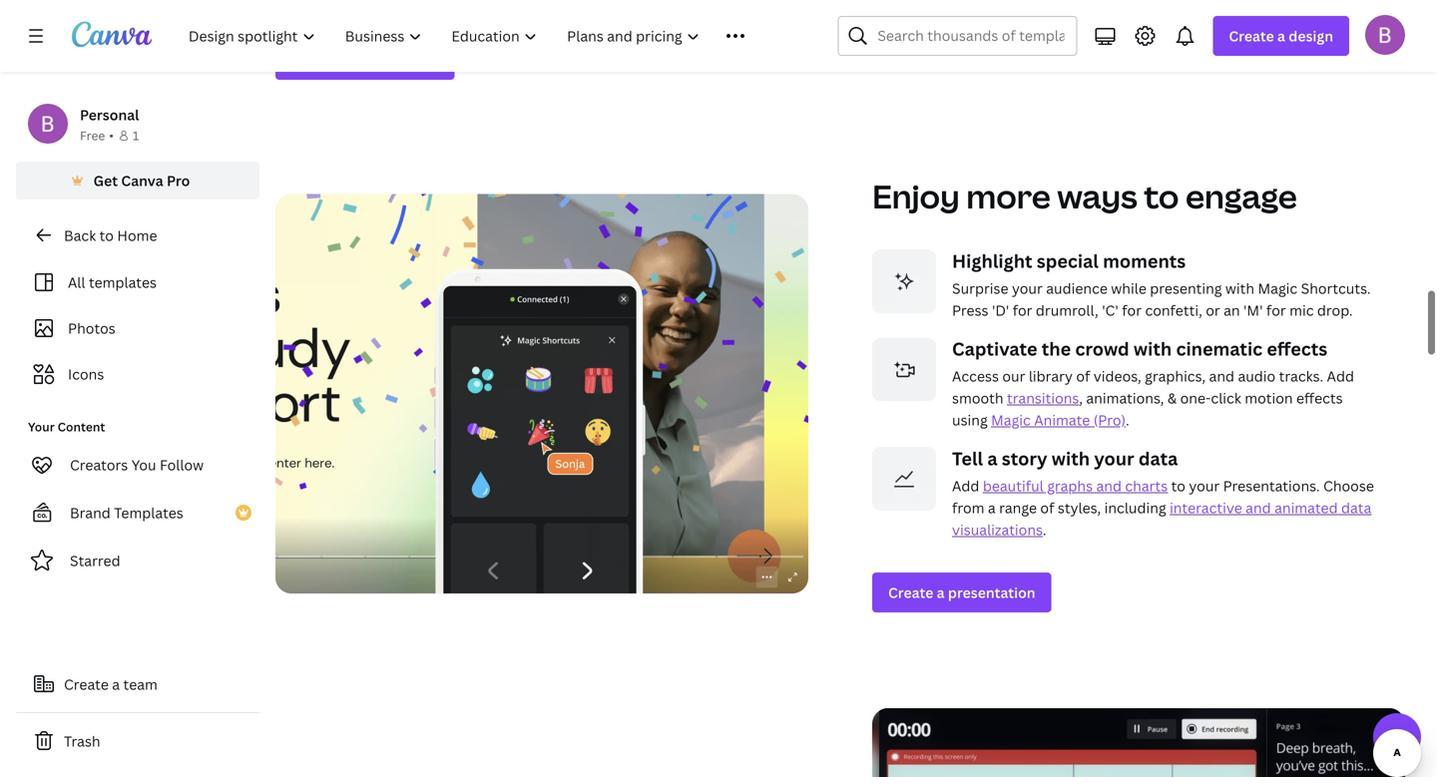 Task type: describe. For each thing, give the bounding box(es) containing it.
create for create a presentation
[[889, 583, 934, 602]]

all
[[68, 273, 85, 292]]

get
[[94, 171, 118, 190]]

create a presentation
[[889, 583, 1036, 602]]

free •
[[80, 127, 114, 144]]

drop.
[[1318, 301, 1354, 320]]

crowd
[[1076, 337, 1130, 361]]

click
[[1212, 389, 1242, 408]]

beautiful graphs and charts link
[[983, 477, 1169, 496]]

one-
[[1181, 389, 1212, 408]]

brand
[[70, 504, 111, 523]]

get canva pro
[[94, 171, 190, 190]]

choose
[[1324, 477, 1375, 496]]

using
[[953, 411, 988, 430]]

captivate the crowd with cinematic effects
[[953, 337, 1328, 361]]

ways
[[1058, 175, 1138, 218]]

a for story
[[988, 447, 998, 471]]

audience
[[1047, 279, 1108, 298]]

trash link
[[16, 722, 260, 762]]

your
[[28, 419, 55, 435]]

or
[[1207, 301, 1221, 320]]

, animations, & one-click motion effects using
[[953, 389, 1344, 430]]

presentation
[[949, 583, 1036, 602]]

add inside access our library of videos, graphics, and audio tracks. add smooth
[[1328, 367, 1355, 386]]

0 vertical spatial to
[[1145, 175, 1180, 218]]

creators you follow link
[[16, 445, 260, 485]]

drumroll,
[[1036, 301, 1099, 320]]

2 for from the left
[[1123, 301, 1142, 320]]

create for create a design
[[1230, 26, 1275, 45]]

your inside to your presentations. choose from a range of styles, including
[[1190, 477, 1220, 496]]

including
[[1105, 499, 1167, 518]]

magic inside "highlight special moments surprise your audience while presenting with magic shortcuts. press 'd' for drumroll, 'c' for confetti, or an 'm' for mic drop."
[[1259, 279, 1298, 298]]

moments
[[1104, 249, 1187, 273]]

0 vertical spatial data
[[1139, 447, 1179, 471]]

special
[[1037, 249, 1099, 273]]

•
[[109, 127, 114, 144]]

animated
[[1275, 499, 1339, 518]]

brand templates link
[[16, 493, 260, 533]]

graphs
[[1048, 477, 1094, 496]]

'd'
[[993, 301, 1010, 320]]

1 for from the left
[[1013, 301, 1033, 320]]

3 for from the left
[[1267, 301, 1287, 320]]

transitions link
[[1008, 389, 1080, 408]]

graphics,
[[1146, 367, 1206, 386]]

range
[[1000, 499, 1038, 518]]

0 horizontal spatial .
[[1043, 521, 1047, 539]]

back to home
[[64, 226, 157, 245]]

with for your
[[1052, 447, 1091, 471]]

a inside to your presentations. choose from a range of styles, including
[[989, 499, 996, 518]]

design
[[1289, 26, 1334, 45]]

free
[[80, 127, 105, 144]]

confetti,
[[1146, 301, 1203, 320]]

magic animate (pro) link
[[992, 411, 1126, 430]]

you
[[132, 456, 156, 475]]

presentations.
[[1224, 477, 1321, 496]]

creators
[[70, 456, 128, 475]]

1 vertical spatial add
[[953, 477, 980, 496]]

videos,
[[1094, 367, 1142, 386]]

cinematic
[[1177, 337, 1263, 361]]

starred
[[70, 552, 120, 571]]

of inside to your presentations. choose from a range of styles, including
[[1041, 499, 1055, 518]]

magic animate (pro) .
[[992, 411, 1130, 430]]

tell
[[953, 447, 984, 471]]

create a design
[[1230, 26, 1334, 45]]

mic
[[1290, 301, 1315, 320]]

1 horizontal spatial .
[[1126, 411, 1130, 430]]

home
[[117, 226, 157, 245]]

with for cinematic
[[1134, 337, 1173, 361]]

captivate
[[953, 337, 1038, 361]]

create a presentation link
[[873, 573, 1052, 613]]

beautiful
[[983, 477, 1044, 496]]

audio
[[1239, 367, 1276, 386]]

animations,
[[1087, 389, 1165, 408]]

animate
[[1035, 411, 1091, 430]]

preview of remote control feature on canva presentations image
[[276, 194, 809, 594]]

add beautiful graphs and charts
[[953, 477, 1169, 496]]

with inside "highlight special moments surprise your audience while presenting with magic shortcuts. press 'd' for drumroll, 'c' for confetti, or an 'm' for mic drop."
[[1226, 279, 1255, 298]]

to inside to your presentations. choose from a range of styles, including
[[1172, 477, 1186, 496]]

enjoy more ways to engage
[[873, 175, 1298, 218]]

'm'
[[1244, 301, 1264, 320]]

press
[[953, 301, 989, 320]]

icons
[[68, 365, 104, 384]]

1 vertical spatial magic
[[992, 411, 1031, 430]]

interactive
[[1170, 499, 1243, 518]]

library
[[1029, 367, 1073, 386]]



Task type: locate. For each thing, give the bounding box(es) containing it.
to
[[1145, 175, 1180, 218], [99, 226, 114, 245], [1172, 477, 1186, 496]]

shortcuts.
[[1302, 279, 1372, 298]]

2 vertical spatial to
[[1172, 477, 1186, 496]]

from
[[953, 499, 985, 518]]

your down (pro)
[[1095, 447, 1135, 471]]

data down choose
[[1342, 499, 1372, 518]]

with up graphics,
[[1134, 337, 1173, 361]]

0 horizontal spatial add
[[953, 477, 980, 496]]

pro
[[167, 171, 190, 190]]

charts
[[1126, 477, 1169, 496]]

for right 'd'
[[1013, 301, 1033, 320]]

back to home link
[[16, 216, 260, 256]]

0 horizontal spatial with
[[1052, 447, 1091, 471]]

your for data
[[1095, 447, 1135, 471]]

0 vertical spatial create
[[1230, 26, 1275, 45]]

personal
[[80, 105, 139, 124]]

your for audience
[[1013, 279, 1043, 298]]

Search search field
[[878, 17, 1065, 55]]

of down add beautiful graphs and charts
[[1041, 499, 1055, 518]]

add
[[1328, 367, 1355, 386], [953, 477, 980, 496]]

magic up mic
[[1259, 279, 1298, 298]]

1 vertical spatial data
[[1342, 499, 1372, 518]]

your up interactive
[[1190, 477, 1220, 496]]

0 vertical spatial effects
[[1268, 337, 1328, 361]]

create inside create a team 'button'
[[64, 676, 109, 695]]

your content
[[28, 419, 105, 435]]

and
[[1210, 367, 1235, 386], [1097, 477, 1122, 496], [1246, 499, 1272, 518]]

1 horizontal spatial for
[[1123, 301, 1142, 320]]

create inside create a presentation link
[[889, 583, 934, 602]]

your inside "highlight special moments surprise your audience while presenting with magic shortcuts. press 'd' for drumroll, 'c' for confetti, or an 'm' for mic drop."
[[1013, 279, 1043, 298]]

and down presentations.
[[1246, 499, 1272, 518]]

to right back
[[99, 226, 114, 245]]

templates
[[89, 273, 157, 292]]

presenting
[[1151, 279, 1223, 298]]

content
[[58, 419, 105, 435]]

2 horizontal spatial for
[[1267, 301, 1287, 320]]

2 vertical spatial and
[[1246, 499, 1272, 518]]

2 vertical spatial your
[[1190, 477, 1220, 496]]

2 horizontal spatial with
[[1226, 279, 1255, 298]]

2 vertical spatial create
[[64, 676, 109, 695]]

team
[[123, 676, 158, 695]]

highlight special moments image
[[873, 249, 937, 313]]

all templates
[[68, 273, 157, 292]]

transitions
[[1008, 389, 1080, 408]]

0 vertical spatial add
[[1328, 367, 1355, 386]]

0 horizontal spatial and
[[1097, 477, 1122, 496]]

follow
[[160, 456, 204, 475]]

tell a story with your data image
[[873, 447, 937, 511]]

back
[[64, 226, 96, 245]]

1 horizontal spatial magic
[[1259, 279, 1298, 298]]

. down add beautiful graphs and charts
[[1043, 521, 1047, 539]]

1 vertical spatial and
[[1097, 477, 1122, 496]]

magic down the 'transitions'
[[992, 411, 1031, 430]]

effects up tracks.
[[1268, 337, 1328, 361]]

1 vertical spatial your
[[1095, 447, 1135, 471]]

bob builder image
[[1366, 15, 1406, 55]]

1 horizontal spatial of
[[1077, 367, 1091, 386]]

,
[[1080, 389, 1083, 408]]

'c'
[[1103, 301, 1119, 320]]

1 vertical spatial with
[[1134, 337, 1173, 361]]

and up including
[[1097, 477, 1122, 496]]

and inside "interactive and animated data visualizations"
[[1246, 499, 1272, 518]]

all templates link
[[28, 264, 248, 302]]

create a design button
[[1214, 16, 1350, 56]]

. down animations,
[[1126, 411, 1130, 430]]

1 vertical spatial create
[[889, 583, 934, 602]]

1 vertical spatial of
[[1041, 499, 1055, 518]]

creators you follow
[[70, 456, 204, 475]]

2 vertical spatial with
[[1052, 447, 1091, 471]]

a for team
[[112, 676, 120, 695]]

2 horizontal spatial and
[[1246, 499, 1272, 518]]

your down highlight
[[1013, 279, 1043, 298]]

0 vertical spatial of
[[1077, 367, 1091, 386]]

access our library of videos, graphics, and audio tracks. add smooth
[[953, 367, 1355, 408]]

styles,
[[1058, 499, 1102, 518]]

a up visualizations
[[989, 499, 996, 518]]

a right 'tell'
[[988, 447, 998, 471]]

with up graphs
[[1052, 447, 1091, 471]]

0 horizontal spatial your
[[1013, 279, 1043, 298]]

effects down tracks.
[[1297, 389, 1344, 408]]

photos
[[68, 319, 116, 338]]

1 horizontal spatial create
[[889, 583, 934, 602]]

top level navigation element
[[176, 16, 790, 56], [176, 16, 790, 56]]

1 horizontal spatial your
[[1095, 447, 1135, 471]]

2 horizontal spatial your
[[1190, 477, 1220, 496]]

0 vertical spatial and
[[1210, 367, 1235, 386]]

access
[[953, 367, 1000, 386]]

create for create a team
[[64, 676, 109, 695]]

1 vertical spatial .
[[1043, 521, 1047, 539]]

highlight
[[953, 249, 1033, 273]]

create
[[1230, 26, 1275, 45], [889, 583, 934, 602], [64, 676, 109, 695]]

smooth
[[953, 389, 1004, 408]]

0 horizontal spatial data
[[1139, 447, 1179, 471]]

and inside access our library of videos, graphics, and audio tracks. add smooth
[[1210, 367, 1235, 386]]

create inside create a design dropdown button
[[1230, 26, 1275, 45]]

create a team button
[[16, 665, 260, 705]]

engage
[[1186, 175, 1298, 218]]

starred link
[[16, 541, 260, 581]]

0 vertical spatial your
[[1013, 279, 1043, 298]]

create left design
[[1230, 26, 1275, 45]]

with up an
[[1226, 279, 1255, 298]]

1 horizontal spatial add
[[1328, 367, 1355, 386]]

a for design
[[1278, 26, 1286, 45]]

data up charts
[[1139, 447, 1179, 471]]

tell a story with your data
[[953, 447, 1179, 471]]

0 horizontal spatial of
[[1041, 499, 1055, 518]]

get canva pro button
[[16, 162, 260, 200]]

1 vertical spatial effects
[[1297, 389, 1344, 408]]

a left presentation
[[937, 583, 945, 602]]

and up click
[[1210, 367, 1235, 386]]

surprise
[[953, 279, 1009, 298]]

add up from at right bottom
[[953, 477, 980, 496]]

0 horizontal spatial for
[[1013, 301, 1033, 320]]

for right ''m''
[[1267, 301, 1287, 320]]

create a team
[[64, 676, 158, 695]]

to right charts
[[1172, 477, 1186, 496]]

for right 'c'
[[1123, 301, 1142, 320]]

a
[[1278, 26, 1286, 45], [988, 447, 998, 471], [989, 499, 996, 518], [937, 583, 945, 602], [112, 676, 120, 695]]

interactive and animated data visualizations
[[953, 499, 1372, 539]]

1 vertical spatial to
[[99, 226, 114, 245]]

icons link
[[28, 355, 248, 393]]

of inside access our library of videos, graphics, and audio tracks. add smooth
[[1077, 367, 1091, 386]]

with
[[1226, 279, 1255, 298], [1134, 337, 1173, 361], [1052, 447, 1091, 471]]

add right tracks.
[[1328, 367, 1355, 386]]

&
[[1168, 389, 1178, 408]]

canva
[[121, 171, 163, 190]]

a left team on the bottom left
[[112, 676, 120, 695]]

1 horizontal spatial and
[[1210, 367, 1235, 386]]

None search field
[[838, 16, 1078, 56]]

templates
[[114, 504, 184, 523]]

to inside "link"
[[99, 226, 114, 245]]

captivate the crowd with cinematic effects image
[[873, 337, 937, 401]]

more
[[967, 175, 1051, 218]]

1 horizontal spatial with
[[1134, 337, 1173, 361]]

1
[[133, 127, 139, 144]]

of up , at the right of the page
[[1077, 367, 1091, 386]]

0 horizontal spatial create
[[64, 676, 109, 695]]

0 horizontal spatial magic
[[992, 411, 1031, 430]]

enjoy
[[873, 175, 960, 218]]

magic
[[1259, 279, 1298, 298], [992, 411, 1031, 430]]

effects inside , animations, & one-click motion effects using
[[1297, 389, 1344, 408]]

create left team on the bottom left
[[64, 676, 109, 695]]

0 vertical spatial .
[[1126, 411, 1130, 430]]

effects
[[1268, 337, 1328, 361], [1297, 389, 1344, 408]]

to right ways
[[1145, 175, 1180, 218]]

0 vertical spatial magic
[[1259, 279, 1298, 298]]

of
[[1077, 367, 1091, 386], [1041, 499, 1055, 518]]

create left presentation
[[889, 583, 934, 602]]

motion
[[1246, 389, 1294, 408]]

2 horizontal spatial create
[[1230, 26, 1275, 45]]

tracks.
[[1280, 367, 1324, 386]]

a for presentation
[[937, 583, 945, 602]]

highlight special moments surprise your audience while presenting with magic shortcuts. press 'd' for drumroll, 'c' for confetti, or an 'm' for mic drop.
[[953, 249, 1372, 320]]

a left design
[[1278, 26, 1286, 45]]

1 horizontal spatial data
[[1342, 499, 1372, 518]]

data inside "interactive and animated data visualizations"
[[1342, 499, 1372, 518]]

while
[[1112, 279, 1147, 298]]

0 vertical spatial with
[[1226, 279, 1255, 298]]

story
[[1002, 447, 1048, 471]]

brand templates
[[70, 504, 184, 523]]

a inside 'button'
[[112, 676, 120, 695]]

to your presentations. choose from a range of styles, including
[[953, 477, 1375, 518]]

data
[[1139, 447, 1179, 471], [1342, 499, 1372, 518]]

visualizations
[[953, 521, 1043, 539]]

(pro)
[[1094, 411, 1126, 430]]

a inside dropdown button
[[1278, 26, 1286, 45]]

our
[[1003, 367, 1026, 386]]



Task type: vqa. For each thing, say whether or not it's contained in the screenshot.
Yes, it's 100% free
no



